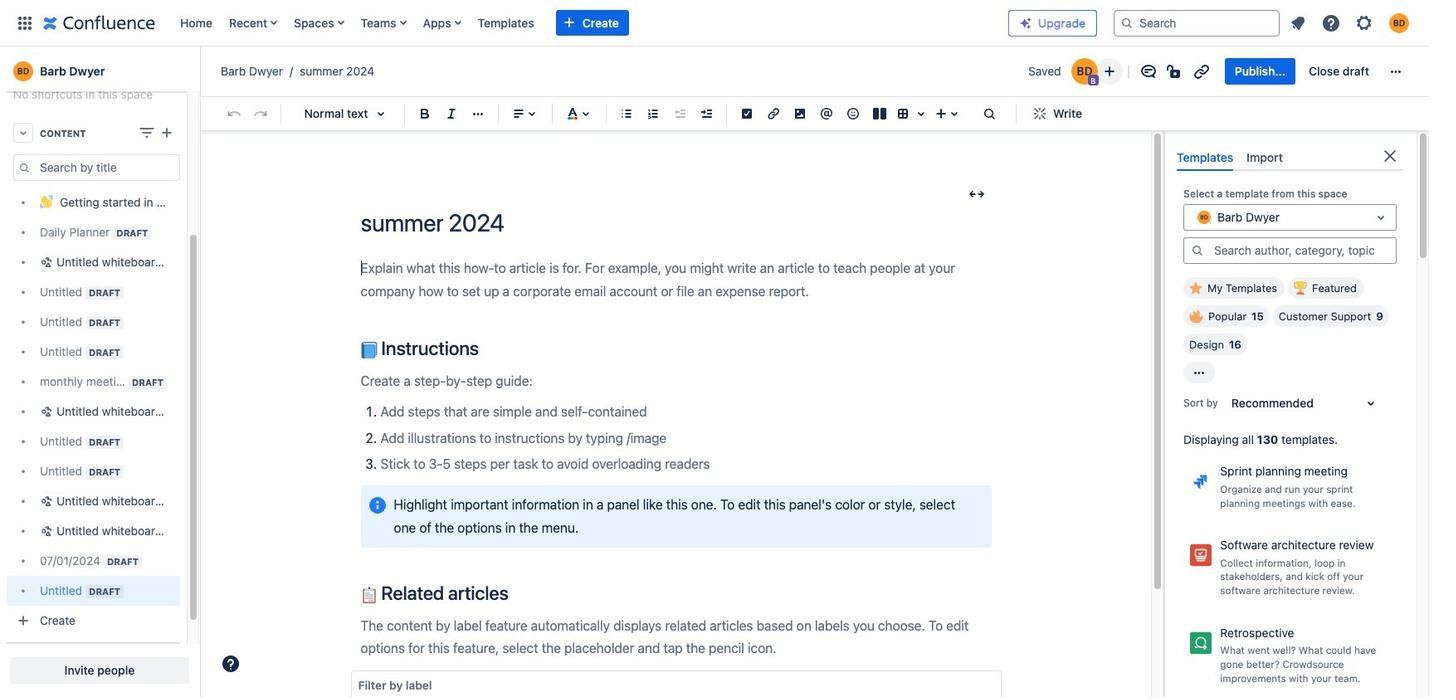 Task type: vqa. For each thing, say whether or not it's contained in the screenshot.
profile picture to the left
no



Task type: locate. For each thing, give the bounding box(es) containing it.
list
[[172, 0, 995, 46], [1283, 8, 1419, 38]]

list formatting group
[[613, 101, 720, 127]]

tree
[[7, 188, 180, 606]]

banner
[[0, 0, 1429, 50]]

close templates and import image
[[1380, 146, 1400, 166]]

numbered list ⌘⇧7 image
[[643, 104, 663, 124]]

open image
[[1371, 208, 1391, 228]]

bullet list ⌘⇧8 image
[[617, 104, 637, 124]]

panel info image
[[367, 495, 387, 515]]

Search author, category, topic field
[[1209, 239, 1396, 263]]

0 horizontal spatial list
[[172, 0, 995, 46]]

search icon image
[[1191, 244, 1204, 257]]

your profile and preferences image
[[1390, 13, 1409, 33]]

settings icon image
[[1355, 13, 1375, 33]]

group
[[1225, 58, 1380, 85]]

Give this page a title text field
[[361, 209, 992, 237]]

more formatting image
[[468, 104, 488, 124]]

confluence image
[[43, 13, 155, 33], [43, 13, 155, 33]]

region
[[7, 154, 180, 636]]

Search by title field
[[35, 156, 179, 179]]

None search field
[[1114, 10, 1280, 36]]

change view image
[[137, 123, 157, 143]]

Search field
[[1114, 10, 1280, 36]]

search image
[[1121, 16, 1134, 29]]

align left image
[[509, 104, 529, 124]]

emoji : image
[[843, 104, 863, 124]]

make page full-width image
[[967, 184, 987, 204]]

collapse sidebar image
[[181, 42, 217, 101]]

:clipboard: image
[[361, 587, 377, 604]]

premium image
[[1019, 17, 1033, 30]]

1 horizontal spatial list
[[1283, 8, 1419, 38]]

link ⌘k image
[[764, 104, 784, 124]]

global element
[[10, 0, 995, 46]]

tab list
[[1170, 145, 1404, 171]]

:blue_book: image
[[361, 342, 377, 359]]

italic ⌘i image
[[442, 104, 462, 124]]

no restrictions image
[[1165, 62, 1185, 81]]

None text field
[[1195, 209, 1198, 226]]

indent tab image
[[696, 104, 716, 124]]



Task type: describe. For each thing, give the bounding box(es) containing it.
show inline comments image
[[1139, 62, 1159, 81]]

table ⇧⌥t image
[[893, 104, 913, 124]]

action item [] image
[[737, 104, 757, 124]]

copy link image
[[1192, 62, 1212, 81]]

text formatting group
[[412, 101, 491, 127]]

table size image
[[911, 104, 931, 124]]

space element
[[0, 0, 199, 697]]

mention @ image
[[817, 104, 837, 124]]

add image, video, or file image
[[790, 104, 810, 124]]

more image
[[1386, 62, 1406, 81]]

Main content area, start typing to enter text. text field
[[351, 258, 1002, 697]]

list for appswitcher icon
[[172, 0, 995, 46]]

create image
[[157, 123, 177, 143]]

invite to edit image
[[1100, 62, 1120, 81]]

region inside 'space' element
[[7, 154, 180, 636]]

find and replace image
[[980, 104, 999, 124]]

help icon image
[[1322, 13, 1341, 33]]

appswitcher icon image
[[15, 13, 35, 33]]

list for premium icon
[[1283, 8, 1419, 38]]

layouts image
[[870, 104, 890, 124]]

bold ⌘b image
[[415, 104, 435, 124]]

tree inside 'space' element
[[7, 188, 180, 606]]

notification icon image
[[1288, 13, 1308, 33]]



